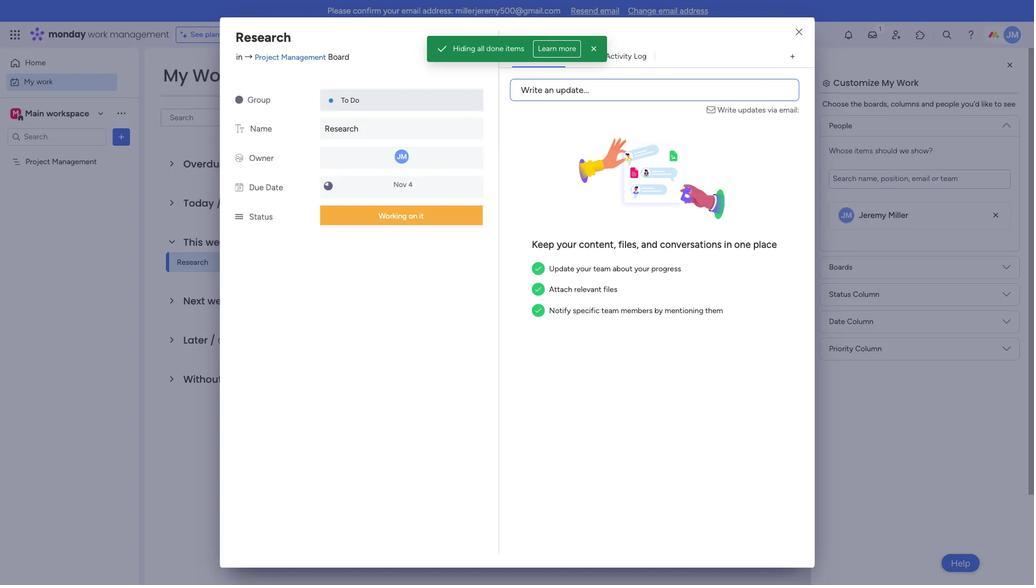 Task type: describe. For each thing, give the bounding box(es) containing it.
notify
[[550, 306, 571, 316]]

today
[[183, 197, 214, 210]]

work for monday
[[88, 28, 108, 41]]

monday work management
[[48, 28, 169, 41]]

team for members
[[602, 306, 619, 316]]

show?
[[912, 146, 933, 156]]

plans
[[205, 30, 223, 39]]

write an update...
[[521, 85, 589, 95]]

management inside list box
[[52, 157, 97, 166]]

date inside the research dialog
[[266, 183, 283, 193]]

this
[[183, 236, 203, 249]]

attach
[[550, 285, 573, 295]]

next
[[183, 294, 205, 308]]

2 horizontal spatial research
[[325, 124, 359, 134]]

items for overdue
[[243, 161, 261, 170]]

jeremy miller link
[[860, 211, 909, 220]]

keep your content, files, and conversations in one place
[[532, 239, 778, 251]]

column for priority column
[[856, 345, 882, 354]]

resend email
[[571, 6, 620, 16]]

dapulse date column image
[[235, 183, 243, 193]]

close image
[[796, 28, 803, 36]]

update...
[[556, 85, 589, 95]]

project inside main content
[[531, 259, 556, 268]]

/ down v2 status image
[[234, 236, 239, 249]]

change email address link
[[628, 6, 709, 16]]

monday
[[48, 28, 86, 41]]

jeremy miller
[[860, 211, 909, 220]]

email:
[[780, 106, 800, 115]]

them
[[706, 306, 724, 316]]

jeremy miller image
[[839, 208, 855, 224]]

see
[[1004, 100, 1016, 109]]

main workspace
[[25, 108, 89, 118]]

owner
[[249, 154, 274, 163]]

week for this
[[206, 236, 231, 249]]

miller
[[889, 211, 909, 220]]

mentioning
[[665, 306, 704, 316]]

hiding all done items
[[453, 44, 525, 53]]

activity log button
[[598, 48, 655, 65]]

date for date column
[[830, 317, 846, 327]]

update
[[550, 265, 575, 274]]

/ left "v2 multiple person column" "image"
[[228, 157, 233, 171]]

see
[[190, 30, 203, 39]]

board inside main content
[[570, 235, 590, 245]]

this week /
[[183, 236, 241, 249]]

learn more button
[[533, 40, 582, 58]]

project management link inside the research dialog
[[255, 53, 326, 62]]

without a date /
[[183, 373, 267, 386]]

files,
[[619, 239, 639, 251]]

select product image
[[10, 29, 21, 40]]

project management inside project management list box
[[26, 157, 97, 166]]

next week /
[[183, 294, 243, 308]]

later
[[183, 334, 208, 347]]

an
[[545, 85, 554, 95]]

items left should
[[855, 146, 874, 156]]

please
[[328, 6, 351, 16]]

see plans button
[[176, 27, 228, 43]]

research inside main content
[[177, 258, 208, 267]]

/ right today
[[217, 197, 222, 210]]

activity
[[606, 52, 632, 61]]

attach relevant files
[[550, 285, 618, 295]]

0 horizontal spatial work
[[193, 63, 236, 88]]

the
[[851, 100, 863, 109]]

resend email link
[[571, 6, 620, 16]]

work inside main content
[[897, 77, 919, 89]]

customize for customize
[[365, 113, 401, 122]]

column for status column
[[854, 290, 880, 299]]

help button
[[942, 555, 980, 573]]

0 for overdue /
[[236, 161, 241, 170]]

more
[[559, 44, 577, 53]]

/ right later
[[210, 334, 215, 347]]

hiding
[[453, 44, 476, 53]]

confirm
[[353, 6, 381, 16]]

we
[[900, 146, 910, 156]]

group inside the research dialog
[[248, 95, 271, 105]]

resend
[[571, 6, 598, 16]]

choose the boards, columns and people you'd like to see
[[823, 100, 1016, 109]]

log
[[634, 52, 647, 61]]

v2 status image
[[235, 212, 243, 222]]

jeremy
[[860, 211, 887, 220]]

0 for later /
[[218, 337, 223, 346]]

overdue / 0 items
[[183, 157, 261, 171]]

priority
[[830, 345, 854, 354]]

my for my work
[[163, 63, 188, 88]]

update your team about your progress
[[550, 265, 682, 274]]

date for date
[[831, 235, 847, 245]]

to
[[995, 100, 1002, 109]]

write for write updates via email:
[[718, 106, 737, 115]]

nov 4 inside main content
[[831, 257, 850, 266]]

1 horizontal spatial in
[[725, 239, 732, 251]]

your up attach relevant files
[[577, 265, 592, 274]]

notify specific team members by mentioning them
[[550, 306, 724, 316]]

people
[[936, 100, 960, 109]]

1 horizontal spatial research
[[236, 29, 291, 45]]

my work
[[163, 63, 236, 88]]

my for my work
[[24, 77, 34, 86]]

date
[[234, 373, 257, 386]]

to do
[[341, 96, 360, 105]]

your right the keep
[[557, 239, 577, 251]]

overdue
[[183, 157, 226, 171]]

later / 0 items
[[183, 334, 244, 347]]

you'd
[[962, 100, 980, 109]]

hide
[[287, 113, 303, 122]]

and for files,
[[642, 239, 658, 251]]

today / 0 items
[[183, 197, 250, 210]]

due date
[[249, 183, 283, 193]]

workspace selection element
[[10, 107, 91, 121]]

0 horizontal spatial people
[[756, 235, 780, 245]]

apps image
[[916, 29, 926, 40]]

without
[[183, 373, 222, 386]]

in → project management board
[[236, 52, 350, 62]]

workspace
[[46, 108, 89, 118]]

envelope o image
[[707, 105, 718, 116]]

please confirm your email address: millerjeremy500@gmail.com
[[328, 6, 561, 16]]

close image
[[589, 44, 600, 54]]

group inside main content
[[676, 235, 697, 245]]

working inside main content
[[892, 258, 920, 267]]

items for later
[[225, 337, 244, 346]]

items for today
[[231, 200, 250, 209]]

like
[[982, 100, 993, 109]]

project management inside project management link
[[531, 259, 603, 268]]

progress
[[652, 265, 682, 274]]

boards
[[830, 263, 853, 272]]

4 inside main content
[[845, 257, 850, 266]]

on inside the research dialog
[[409, 212, 418, 221]]

relevant
[[575, 285, 602, 295]]

team for about
[[594, 265, 611, 274]]

project inside in → project management board
[[255, 53, 279, 62]]

keep
[[532, 239, 555, 251]]



Task type: vqa. For each thing, say whether or not it's contained in the screenshot.
People dapulse dropdown down arrow icon
no



Task type: locate. For each thing, give the bounding box(es) containing it.
0 vertical spatial customize
[[834, 77, 880, 89]]

0 vertical spatial status
[[249, 212, 273, 222]]

0 horizontal spatial project management link
[[255, 53, 326, 62]]

1 vertical spatial people
[[756, 235, 780, 245]]

2 vertical spatial 0
[[218, 337, 223, 346]]

1 horizontal spatial status
[[830, 290, 852, 299]]

0 right later
[[218, 337, 223, 346]]

customize for customize my work
[[834, 77, 880, 89]]

work inside button
[[36, 77, 53, 86]]

email right resend
[[600, 6, 620, 16]]

alert
[[427, 36, 608, 62]]

date down jeremy miller image
[[831, 235, 847, 245]]

1 horizontal spatial people
[[830, 121, 853, 131]]

and inside main content
[[922, 100, 935, 109]]

0 vertical spatial 0
[[236, 161, 241, 170]]

research up →
[[236, 29, 291, 45]]

1 horizontal spatial 0
[[224, 200, 229, 209]]

column right priority
[[856, 345, 882, 354]]

due
[[249, 183, 264, 193]]

specific
[[573, 306, 600, 316]]

1 image
[[876, 22, 886, 35]]

my down home
[[24, 77, 34, 86]]

write
[[521, 85, 543, 95], [718, 106, 737, 115]]

columns
[[891, 100, 920, 109]]

0 horizontal spatial in
[[236, 52, 243, 62]]

m
[[13, 109, 19, 118]]

email
[[402, 6, 421, 16], [600, 6, 620, 16], [659, 6, 678, 16]]

1 vertical spatial customize
[[365, 113, 401, 122]]

0 horizontal spatial nov 4
[[394, 181, 413, 189]]

date up priority
[[830, 317, 846, 327]]

4 inside the research dialog
[[409, 181, 413, 189]]

email left address:
[[402, 6, 421, 16]]

1 email from the left
[[402, 6, 421, 16]]

2 vertical spatial column
[[856, 345, 882, 354]]

0 horizontal spatial and
[[642, 239, 658, 251]]

1 horizontal spatial nov 4
[[831, 257, 850, 266]]

write left updates on the top of the page
[[718, 106, 737, 115]]

invite members image
[[892, 29, 903, 40]]

1 vertical spatial project management link
[[530, 253, 630, 273]]

0 vertical spatial date
[[266, 183, 283, 193]]

in left →
[[236, 52, 243, 62]]

0 vertical spatial research
[[236, 29, 291, 45]]

name
[[250, 124, 272, 134]]

v2 multiple person column image
[[235, 154, 243, 163]]

nov inside main content
[[831, 257, 844, 266]]

main content
[[144, 48, 1034, 586]]

2 horizontal spatial management
[[558, 259, 603, 268]]

done inside main content
[[305, 113, 322, 122]]

1 vertical spatial team
[[602, 306, 619, 316]]

choose
[[823, 100, 849, 109]]

Filter dashboard by text search field
[[161, 109, 263, 126]]

items
[[506, 44, 525, 53], [324, 113, 343, 122], [855, 146, 874, 156], [243, 161, 261, 170], [231, 200, 250, 209], [225, 337, 244, 346]]

team
[[594, 265, 611, 274], [602, 306, 619, 316]]

management
[[110, 28, 169, 41]]

1 horizontal spatial management
[[281, 53, 326, 62]]

files
[[574, 52, 590, 61]]

email for resend email
[[600, 6, 620, 16]]

items up v2 status image
[[231, 200, 250, 209]]

working on it inside main content
[[892, 258, 937, 267]]

work
[[193, 63, 236, 88], [897, 77, 919, 89]]

items inside today / 0 items
[[231, 200, 250, 209]]

help image
[[966, 29, 977, 40]]

work up v2 sun image
[[193, 63, 236, 88]]

status for status
[[249, 212, 273, 222]]

1 horizontal spatial board
[[570, 235, 590, 245]]

files
[[604, 285, 618, 295]]

status down 'boards'
[[830, 290, 852, 299]]

customize my work
[[834, 77, 919, 89]]

one
[[735, 239, 751, 251]]

0 horizontal spatial 0
[[218, 337, 223, 346]]

write updates via email:
[[718, 106, 800, 115]]

0 horizontal spatial project
[[26, 157, 50, 166]]

0 horizontal spatial work
[[36, 77, 53, 86]]

1 vertical spatial project
[[26, 157, 50, 166]]

group
[[248, 95, 271, 105], [676, 235, 697, 245]]

0 horizontal spatial group
[[248, 95, 271, 105]]

address
[[680, 6, 709, 16]]

0 vertical spatial it
[[419, 212, 424, 221]]

0 vertical spatial management
[[281, 53, 326, 62]]

0 horizontal spatial it
[[419, 212, 424, 221]]

items up due
[[243, 161, 261, 170]]

1 vertical spatial in
[[725, 239, 732, 251]]

updates
[[739, 106, 766, 115]]

2 vertical spatial research
[[177, 258, 208, 267]]

week
[[206, 236, 231, 249], [208, 294, 233, 308]]

my up boards,
[[882, 77, 895, 89]]

1 vertical spatial group
[[676, 235, 697, 245]]

column up date column
[[854, 290, 880, 299]]

items inside overdue / 0 items
[[243, 161, 261, 170]]

/ right next
[[236, 294, 241, 308]]

project management up attach
[[531, 259, 603, 268]]

column for date column
[[848, 317, 874, 327]]

0 vertical spatial in
[[236, 52, 243, 62]]

add view image
[[791, 53, 795, 61]]

items inside later / 0 items
[[225, 337, 244, 346]]

/
[[228, 157, 233, 171], [217, 197, 222, 210], [234, 236, 239, 249], [236, 294, 241, 308], [210, 334, 215, 347], [259, 373, 264, 386]]

people down choose
[[830, 121, 853, 131]]

working inside the research dialog
[[379, 212, 407, 221]]

1 vertical spatial done
[[305, 113, 322, 122]]

search everything image
[[942, 29, 953, 40]]

date column
[[830, 317, 874, 327]]

1 horizontal spatial it
[[933, 258, 937, 267]]

in left one
[[725, 239, 732, 251]]

activity log
[[606, 52, 647, 61]]

0 for today /
[[224, 200, 229, 209]]

your right confirm
[[383, 6, 400, 16]]

2 horizontal spatial 0
[[236, 161, 241, 170]]

1 vertical spatial on
[[922, 258, 931, 267]]

0 right today
[[224, 200, 229, 209]]

research dialog
[[0, 0, 1035, 586]]

0 vertical spatial team
[[594, 265, 611, 274]]

1 vertical spatial work
[[36, 77, 53, 86]]

people right one
[[756, 235, 780, 245]]

help
[[952, 558, 971, 569]]

0 horizontal spatial email
[[402, 6, 421, 16]]

1 vertical spatial it
[[933, 258, 937, 267]]

my
[[163, 63, 188, 88], [882, 77, 895, 89], [24, 77, 34, 86]]

alert containing hiding all done items
[[427, 36, 608, 62]]

by
[[655, 306, 663, 316]]

do
[[351, 96, 360, 105]]

column up priority column
[[848, 317, 874, 327]]

jeremy miller image
[[1004, 26, 1022, 44]]

status inside the research dialog
[[249, 212, 273, 222]]

home button
[[7, 54, 117, 72]]

learn more
[[538, 44, 577, 53]]

management inside in → project management board
[[281, 53, 326, 62]]

items left updates
[[506, 44, 525, 53]]

group right v2 sun image
[[248, 95, 271, 105]]

date right due
[[266, 183, 283, 193]]

option
[[0, 152, 139, 154]]

0 horizontal spatial write
[[521, 85, 543, 95]]

0 horizontal spatial customize
[[365, 113, 401, 122]]

my inside my work button
[[24, 77, 34, 86]]

2 email from the left
[[600, 6, 620, 16]]

main content containing overdue /
[[144, 48, 1034, 586]]

status for status column
[[830, 290, 852, 299]]

1 vertical spatial 4
[[845, 257, 850, 266]]

0 inside today / 0 items
[[224, 200, 229, 209]]

status column
[[830, 290, 880, 299]]

None text field
[[830, 170, 1011, 189]]

customize inside button
[[365, 113, 401, 122]]

team left about
[[594, 265, 611, 274]]

files button
[[566, 48, 598, 65]]

1 vertical spatial nov 4
[[831, 257, 850, 266]]

date
[[266, 183, 283, 193], [831, 235, 847, 245], [830, 317, 846, 327]]

items right later
[[225, 337, 244, 346]]

project management down the search in workspace field
[[26, 157, 97, 166]]

1 vertical spatial working on it
[[892, 258, 937, 267]]

research down this
[[177, 258, 208, 267]]

change
[[628, 6, 657, 16]]

0 vertical spatial write
[[521, 85, 543, 95]]

main
[[25, 108, 44, 118]]

week for next
[[208, 294, 233, 308]]

v2 sun image
[[235, 95, 243, 105]]

1 horizontal spatial project management link
[[530, 253, 630, 273]]

0 horizontal spatial 4
[[409, 181, 413, 189]]

inbox image
[[868, 29, 879, 40]]

and right files,
[[642, 239, 658, 251]]

email for change email address
[[659, 6, 678, 16]]

1 vertical spatial research
[[325, 124, 359, 134]]

done right hide
[[305, 113, 322, 122]]

in
[[236, 52, 243, 62], [725, 239, 732, 251]]

workspace image
[[10, 108, 21, 119]]

2 vertical spatial date
[[830, 317, 846, 327]]

2 horizontal spatial project
[[531, 259, 556, 268]]

Search in workspace field
[[23, 131, 91, 143]]

research
[[236, 29, 291, 45], [325, 124, 359, 134], [177, 258, 208, 267]]

place
[[754, 239, 778, 251]]

1 horizontal spatial group
[[676, 235, 697, 245]]

1 horizontal spatial work
[[897, 77, 919, 89]]

group up progress on the right of page
[[676, 235, 697, 245]]

write left an
[[521, 85, 543, 95]]

0 vertical spatial board
[[328, 52, 350, 62]]

learn
[[538, 44, 557, 53]]

work up the columns
[[897, 77, 919, 89]]

0 vertical spatial group
[[248, 95, 271, 105]]

members
[[621, 306, 653, 316]]

board inside the research dialog
[[328, 52, 350, 62]]

0 vertical spatial 4
[[409, 181, 413, 189]]

priority column
[[830, 345, 882, 354]]

status right v2 status image
[[249, 212, 273, 222]]

whose items should we show?
[[830, 146, 933, 156]]

customize
[[834, 77, 880, 89], [365, 113, 401, 122]]

week right this
[[206, 236, 231, 249]]

None search field
[[161, 109, 263, 126]]

0 vertical spatial people
[[830, 121, 853, 131]]

nov inside the research dialog
[[394, 181, 407, 189]]

/ right date
[[259, 373, 264, 386]]

0 horizontal spatial on
[[409, 212, 418, 221]]

1 vertical spatial board
[[570, 235, 590, 245]]

1 horizontal spatial nov
[[831, 257, 844, 266]]

home
[[25, 58, 46, 68]]

1 horizontal spatial project management
[[531, 259, 603, 268]]

done
[[487, 44, 504, 53], [305, 113, 322, 122]]

boards,
[[864, 100, 889, 109]]

status inside main content
[[830, 290, 852, 299]]

project down the keep
[[531, 259, 556, 268]]

write for write an update...
[[521, 85, 543, 95]]

1 vertical spatial management
[[52, 157, 97, 166]]

conversations
[[660, 239, 722, 251]]

0 horizontal spatial done
[[305, 113, 322, 122]]

and left people
[[922, 100, 935, 109]]

working on it inside the research dialog
[[379, 212, 424, 221]]

project management link right →
[[255, 53, 326, 62]]

write inside button
[[521, 85, 543, 95]]

1 vertical spatial 0
[[224, 200, 229, 209]]

project management link down content, at the right top of page
[[530, 253, 630, 273]]

0 up dapulse date column image
[[236, 161, 241, 170]]

a
[[225, 373, 231, 386]]

updates
[[529, 52, 558, 61]]

email right change
[[659, 6, 678, 16]]

project down the search in workspace field
[[26, 157, 50, 166]]

3 email from the left
[[659, 6, 678, 16]]

done right all
[[487, 44, 504, 53]]

change email address
[[628, 6, 709, 16]]

2 horizontal spatial my
[[882, 77, 895, 89]]

1 horizontal spatial customize
[[834, 77, 880, 89]]

should
[[876, 146, 898, 156]]

1 vertical spatial status
[[830, 290, 852, 299]]

1 vertical spatial working
[[892, 258, 920, 267]]

none search field inside main content
[[161, 109, 263, 126]]

0 horizontal spatial nov
[[394, 181, 407, 189]]

nov 4 inside the research dialog
[[394, 181, 413, 189]]

work for my
[[36, 77, 53, 86]]

see plans
[[190, 30, 223, 39]]

done inside alert
[[487, 44, 504, 53]]

it inside the research dialog
[[419, 212, 424, 221]]

1 horizontal spatial 4
[[845, 257, 850, 266]]

2 vertical spatial management
[[558, 259, 603, 268]]

1 horizontal spatial work
[[88, 28, 108, 41]]

0 horizontal spatial project management
[[26, 157, 97, 166]]

management
[[281, 53, 326, 62], [52, 157, 97, 166], [558, 259, 603, 268]]

1 horizontal spatial and
[[922, 100, 935, 109]]

board up the update
[[570, 235, 590, 245]]

your right about
[[635, 265, 650, 274]]

none text field inside main content
[[830, 170, 1011, 189]]

1 vertical spatial column
[[848, 317, 874, 327]]

0
[[236, 161, 241, 170], [224, 200, 229, 209], [218, 337, 223, 346]]

items for hiding
[[506, 44, 525, 53]]

work down home
[[36, 77, 53, 86]]

items down to
[[324, 113, 343, 122]]

1 horizontal spatial email
[[600, 6, 620, 16]]

work
[[88, 28, 108, 41], [36, 77, 53, 86]]

updates button
[[512, 48, 566, 65]]

research down to
[[325, 124, 359, 134]]

1 horizontal spatial working
[[892, 258, 920, 267]]

my down see plans button
[[163, 63, 188, 88]]

1 horizontal spatial my
[[163, 63, 188, 88]]

0 inside later / 0 items
[[218, 337, 223, 346]]

content,
[[579, 239, 616, 251]]

0 inside overdue / 0 items
[[236, 161, 241, 170]]

0 horizontal spatial my
[[24, 77, 34, 86]]

and inside the research dialog
[[642, 239, 658, 251]]

board up to
[[328, 52, 350, 62]]

0 vertical spatial work
[[88, 28, 108, 41]]

0 vertical spatial project management
[[26, 157, 97, 166]]

1 horizontal spatial project
[[255, 53, 279, 62]]

management inside main content
[[558, 259, 603, 268]]

0 vertical spatial working on it
[[379, 212, 424, 221]]

0 vertical spatial project
[[255, 53, 279, 62]]

0 horizontal spatial status
[[249, 212, 273, 222]]

team down files
[[602, 306, 619, 316]]

1 horizontal spatial on
[[922, 258, 931, 267]]

4
[[409, 181, 413, 189], [845, 257, 850, 266]]

project inside list box
[[26, 157, 50, 166]]

0 horizontal spatial working
[[379, 212, 407, 221]]

1 vertical spatial nov
[[831, 257, 844, 266]]

project right →
[[255, 53, 279, 62]]

project management list box
[[0, 150, 139, 318]]

0 vertical spatial done
[[487, 44, 504, 53]]

1 vertical spatial and
[[642, 239, 658, 251]]

project management link
[[255, 53, 326, 62], [530, 253, 630, 273]]

1 horizontal spatial working on it
[[892, 258, 937, 267]]

work right monday
[[88, 28, 108, 41]]

all
[[478, 44, 485, 53]]

notifications image
[[844, 29, 855, 40]]

dapulse text column image
[[235, 124, 244, 134]]

column
[[854, 290, 880, 299], [848, 317, 874, 327], [856, 345, 882, 354]]

week right next
[[208, 294, 233, 308]]

my work
[[24, 77, 53, 86]]

about
[[613, 265, 633, 274]]

0 vertical spatial and
[[922, 100, 935, 109]]

→
[[245, 52, 253, 62]]

on inside main content
[[922, 258, 931, 267]]

0 horizontal spatial working on it
[[379, 212, 424, 221]]

0 vertical spatial on
[[409, 212, 418, 221]]

and for columns
[[922, 100, 935, 109]]



